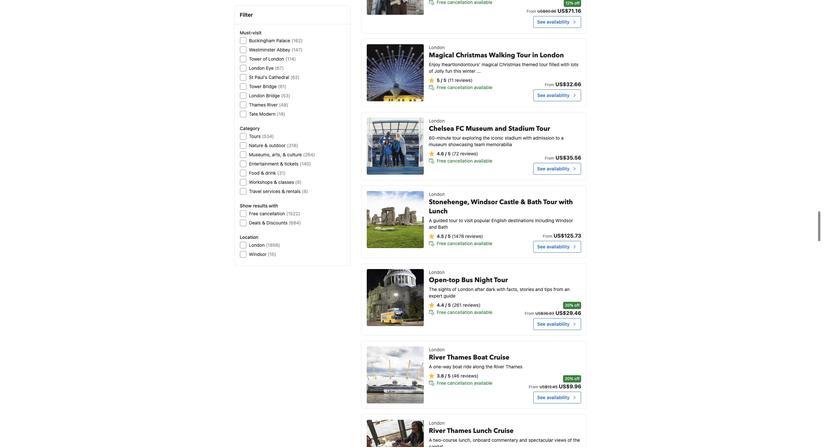 Task type: locate. For each thing, give the bounding box(es) containing it.
(8) right rentals
[[302, 189, 308, 194]]

destinations
[[509, 218, 534, 224]]

2 availability from the top
[[547, 93, 570, 98]]

1 horizontal spatial windsor
[[471, 198, 498, 207]]

free cancellation available down 4.6 / 5 (72 reviews)
[[437, 158, 493, 164]]

stories
[[520, 287, 535, 292]]

4 available from the top
[[475, 310, 493, 315]]

1 free cancellation available from the top
[[437, 85, 493, 90]]

/ for of
[[446, 303, 447, 308]]

free down 4.5
[[437, 241, 447, 247]]

2 a from the top
[[429, 364, 432, 370]]

0 horizontal spatial to
[[459, 218, 464, 224]]

5 for magical
[[444, 78, 447, 83]]

5 available from the top
[[475, 381, 493, 386]]

2 free cancellation available from the top
[[437, 158, 493, 164]]

1 horizontal spatial to
[[556, 135, 560, 141]]

1 a from the top
[[429, 218, 432, 224]]

london up windsor (15)
[[249, 242, 265, 248]]

1 horizontal spatial lunch
[[474, 427, 492, 436]]

travel services & rentals (8)
[[249, 189, 308, 194]]

free for river
[[437, 381, 447, 386]]

category
[[240, 126, 260, 131]]

enjoy
[[429, 62, 441, 67]]

2 20% from the top
[[566, 377, 574, 382]]

(318)
[[287, 143, 298, 148]]

2 vertical spatial the
[[574, 438, 581, 443]]

(147)
[[292, 47, 303, 53]]

capital
[[429, 444, 443, 448]]

entertainment
[[249, 161, 279, 167]]

london inside london river thames boat cruise a one-way boat ride along the river thames
[[429, 347, 445, 353]]

this
[[454, 68, 462, 74]]

available for walking
[[475, 85, 493, 90]]

reviews) down ride
[[461, 374, 479, 379]]

see availability down from us$35.56
[[538, 166, 570, 172]]

3 see from the top
[[538, 166, 546, 172]]

5 for open-
[[448, 303, 451, 308]]

see down us$12.45
[[538, 395, 546, 401]]

london up paul's
[[249, 65, 265, 71]]

tour up including
[[544, 198, 558, 207]]

jolly
[[435, 68, 445, 74]]

0 vertical spatial visit
[[253, 30, 262, 35]]

of inside 'london magical christmas walking tour in london enjoy iheartlondontours' magical christmas themed tour filled with lots of jolly fun this winter ...'
[[429, 68, 434, 74]]

bath
[[528, 198, 542, 207], [439, 225, 448, 230]]

2 see availability from the top
[[538, 93, 570, 98]]

2 tower from the top
[[249, 84, 262, 89]]

the right views
[[574, 438, 581, 443]]

(534)
[[262, 134, 274, 139]]

visit left popular
[[465, 218, 473, 224]]

(72
[[452, 151, 459, 157]]

(31)
[[278, 170, 286, 176]]

of up guide
[[453, 287, 457, 292]]

1 vertical spatial lunch
[[474, 427, 492, 436]]

0 vertical spatial windsor
[[471, 198, 498, 207]]

commentary
[[492, 438, 519, 443]]

6 availability from the top
[[547, 395, 570, 401]]

london
[[429, 45, 445, 50], [540, 51, 564, 60], [269, 56, 284, 62], [249, 65, 265, 71], [249, 93, 265, 98], [429, 118, 445, 124], [429, 192, 445, 197], [249, 242, 265, 248], [429, 270, 445, 275], [458, 287, 474, 292], [429, 347, 445, 353], [429, 421, 445, 426]]

off inside 12% off from us$80.86 us$71.16
[[575, 1, 580, 6]]

london (1858)
[[249, 242, 280, 248]]

see down the us$80.86
[[538, 19, 546, 25]]

tour
[[540, 62, 549, 67], [453, 135, 462, 141], [450, 218, 458, 224]]

see for river thames boat cruise
[[538, 395, 546, 401]]

river for london river thames boat cruise a one-way boat ride along the river thames
[[429, 353, 446, 362]]

tate modern (18)
[[249, 111, 286, 117]]

from inside from us$35.56
[[545, 156, 555, 161]]

0 vertical spatial a
[[429, 218, 432, 224]]

1 horizontal spatial bath
[[528, 198, 542, 207]]

2 see from the top
[[538, 93, 546, 98]]

london down westminster abbey (147)
[[269, 56, 284, 62]]

with
[[561, 62, 570, 67], [523, 135, 532, 141], [559, 198, 574, 207], [269, 203, 278, 209], [497, 287, 506, 292]]

1 vertical spatial 20%
[[566, 377, 574, 382]]

a left one-
[[429, 364, 432, 370]]

3 off from the top
[[575, 377, 580, 382]]

tour left the filled
[[540, 62, 549, 67]]

see down from us$125.73
[[538, 244, 546, 250]]

cruise inside london river thames lunch cruise a two-course lunch, onboard commentary and spectacular views of the capital
[[494, 427, 514, 436]]

see availability down us$12.45
[[538, 395, 570, 401]]

1 20% from the top
[[566, 303, 574, 308]]

free cancellation available for of
[[437, 310, 493, 315]]

from left us$32.66
[[545, 82, 555, 87]]

see
[[538, 19, 546, 25], [538, 93, 546, 98], [538, 166, 546, 172], [538, 244, 546, 250], [538, 322, 546, 327], [538, 395, 546, 401]]

(261
[[453, 303, 462, 308]]

0 vertical spatial bath
[[528, 198, 542, 207]]

london down tower bridge (61)
[[249, 93, 265, 98]]

0 vertical spatial cruise
[[490, 353, 510, 362]]

1 see from the top
[[538, 19, 546, 25]]

6 see from the top
[[538, 395, 546, 401]]

1 vertical spatial a
[[429, 364, 432, 370]]

from us$125.73
[[543, 233, 582, 239]]

the inside london river thames boat cruise a one-way boat ride along the river thames
[[486, 364, 493, 370]]

river right along
[[494, 364, 505, 370]]

night
[[475, 276, 493, 285]]

see availability down from us$32.66
[[538, 93, 570, 98]]

reviews) for boat
[[461, 374, 479, 379]]

paul's
[[255, 74, 268, 80]]

4 see from the top
[[538, 244, 546, 250]]

0 vertical spatial lunch
[[429, 207, 448, 216]]

of right views
[[568, 438, 573, 443]]

1 vertical spatial windsor
[[556, 218, 574, 224]]

of inside london river thames lunch cruise a two-course lunch, onboard commentary and spectacular views of the capital
[[568, 438, 573, 443]]

0 horizontal spatial christmas
[[456, 51, 488, 60]]

cancellation for chelsea
[[448, 158, 473, 164]]

london up the chelsea
[[429, 118, 445, 124]]

cancellation down 4.4 / 5 (261 reviews)
[[448, 310, 473, 315]]

windsor
[[471, 198, 498, 207], [556, 218, 574, 224], [249, 252, 267, 257]]

a inside london river thames lunch cruise a two-course lunch, onboard commentary and spectacular views of the capital
[[429, 438, 432, 443]]

workshops & classes (8)
[[249, 179, 302, 185]]

see availability down the us$80.86
[[538, 19, 570, 25]]

in
[[533, 51, 539, 60]]

20% off from us$36.83 us$29.46
[[525, 303, 582, 316]]

cruise right the "boat"
[[490, 353, 510, 362]]

london for london open-top bus night tour the sights of london after dark with facts, stories and tips from an expert guide
[[429, 270, 445, 275]]

london for london (1858)
[[249, 242, 265, 248]]

1 vertical spatial to
[[459, 218, 464, 224]]

availability for stonehenge, windsor castle & bath tour with lunch
[[547, 244, 570, 250]]

1 vertical spatial the
[[486, 364, 493, 370]]

(8) up rentals
[[296, 179, 302, 185]]

tour up themed
[[517, 51, 531, 60]]

london up magical
[[429, 45, 445, 50]]

1 horizontal spatial christmas
[[500, 62, 521, 67]]

see availability
[[538, 19, 570, 25], [538, 93, 570, 98], [538, 166, 570, 172], [538, 244, 570, 250], [538, 322, 570, 327], [538, 395, 570, 401]]

1 vertical spatial (8)
[[302, 189, 308, 194]]

3 a from the top
[[429, 438, 432, 443]]

available for museum
[[475, 158, 493, 164]]

(1858)
[[266, 242, 280, 248]]

themed
[[523, 62, 539, 67]]

lunch
[[429, 207, 448, 216], [474, 427, 492, 436]]

free cancellation available down 3.8 / 5 (46 reviews)
[[437, 381, 493, 386]]

free for chelsea
[[437, 158, 447, 164]]

onboard
[[473, 438, 491, 443]]

from inside 12% off from us$80.86 us$71.16
[[527, 9, 537, 14]]

5 availability from the top
[[547, 322, 570, 327]]

private professional photoshoot at westminster abbey in london image
[[367, 0, 424, 15]]

availability down from us$125.73
[[547, 244, 570, 250]]

stadium
[[509, 124, 535, 133]]

2 vertical spatial off
[[575, 377, 580, 382]]

1 vertical spatial off
[[575, 303, 580, 308]]

must-visit
[[240, 30, 262, 35]]

to left a
[[556, 135, 560, 141]]

2 vertical spatial a
[[429, 438, 432, 443]]

cruise
[[490, 353, 510, 362], [494, 427, 514, 436]]

20% inside "20% off from us$36.83 us$29.46"
[[566, 303, 574, 308]]

buckingham
[[249, 38, 275, 43]]

off inside 20% off from us$12.45 us$9.96
[[575, 377, 580, 382]]

and left tips
[[536, 287, 544, 292]]

bath up including
[[528, 198, 542, 207]]

20% up us$29.46
[[566, 303, 574, 308]]

from
[[527, 9, 537, 14], [545, 82, 555, 87], [545, 156, 555, 161], [543, 234, 553, 239], [525, 311, 535, 316], [529, 385, 539, 390]]

4.4 / 5 (261 reviews)
[[437, 303, 481, 308]]

/ for minute
[[446, 151, 447, 157]]

the for museum
[[484, 135, 490, 141]]

the inside "london chelsea fc museum and stadium tour 60-minute tour exploring the iconic stadium with admission to a museum showcasing team memorabilia"
[[484, 135, 490, 141]]

3 availability from the top
[[547, 166, 570, 172]]

free cancellation available for boat
[[437, 381, 493, 386]]

0 vertical spatial tower
[[249, 56, 262, 62]]

see for magical christmas walking tour in london
[[538, 93, 546, 98]]

1 vertical spatial cruise
[[494, 427, 514, 436]]

cancellation
[[448, 85, 473, 90], [448, 158, 473, 164], [260, 211, 285, 217], [448, 241, 473, 247], [448, 310, 473, 315], [448, 381, 473, 386]]

5 see from the top
[[538, 322, 546, 327]]

chelsea
[[429, 124, 455, 133]]

free down the 4.4
[[437, 310, 447, 315]]

/ for boat
[[446, 374, 447, 379]]

to
[[556, 135, 560, 141], [459, 218, 464, 224]]

free for magical
[[437, 85, 447, 90]]

museum
[[466, 124, 494, 133]]

workshops
[[249, 179, 273, 185]]

us$32.66
[[556, 81, 582, 87]]

of up london eye (67)
[[263, 56, 267, 62]]

see for stonehenge, windsor castle & bath tour with lunch
[[538, 244, 546, 250]]

london up stonehenge,
[[429, 192, 445, 197]]

20% up us$9.96
[[566, 377, 574, 382]]

1 off from the top
[[575, 1, 580, 6]]

0 vertical spatial to
[[556, 135, 560, 141]]

off for open-top bus night tour
[[575, 303, 580, 308]]

walking
[[489, 51, 516, 60]]

/ right the 4.4
[[446, 303, 447, 308]]

/ right 4.6 at the right of the page
[[446, 151, 447, 157]]

london for london stonehenge, windsor castle & bath tour with lunch a guided tour to visit popular english destinations including windsor and bath
[[429, 192, 445, 197]]

5 left '(11'
[[444, 78, 447, 83]]

lunch,
[[459, 438, 472, 443]]

from left us$36.83
[[525, 311, 535, 316]]

0 vertical spatial tour
[[540, 62, 549, 67]]

from inside from us$32.66
[[545, 82, 555, 87]]

the up team
[[484, 135, 490, 141]]

tour inside london stonehenge, windsor castle & bath tour with lunch a guided tour to visit popular english destinations including windsor and bath
[[450, 218, 458, 224]]

available for boat
[[475, 381, 493, 386]]

/ for iheartlondontours'
[[441, 78, 443, 83]]

4 free cancellation available from the top
[[437, 310, 493, 315]]

free cancellation available down 4.4 / 5 (261 reviews)
[[437, 310, 493, 315]]

available
[[475, 85, 493, 90], [475, 158, 493, 164], [475, 241, 493, 247], [475, 310, 493, 315], [475, 381, 493, 386]]

(62)
[[291, 74, 300, 80]]

a inside london river thames boat cruise a one-way boat ride along the river thames
[[429, 364, 432, 370]]

available for bus
[[475, 310, 493, 315]]

(8)
[[296, 179, 302, 185], [302, 189, 308, 194]]

& down classes
[[282, 189, 285, 194]]

1 vertical spatial tour
[[453, 135, 462, 141]]

cruise up the 'commentary'
[[494, 427, 514, 436]]

tour right guided
[[450, 218, 458, 224]]

the right along
[[486, 364, 493, 370]]

availability down 12% off from us$80.86 us$71.16
[[547, 19, 570, 25]]

1 tower from the top
[[249, 56, 262, 62]]

available down along
[[475, 381, 493, 386]]

1 horizontal spatial visit
[[465, 218, 473, 224]]

free cancellation available down the "4.5 / 5 (1478 reviews)"
[[437, 241, 493, 247]]

&
[[265, 143, 268, 148], [283, 152, 286, 158], [280, 161, 284, 167], [261, 170, 264, 176], [274, 179, 277, 185], [282, 189, 285, 194], [521, 198, 526, 207], [262, 220, 265, 226]]

us$125.73
[[554, 233, 582, 239]]

cancellation down 3.8 / 5 (46 reviews)
[[448, 381, 473, 386]]

1 vertical spatial visit
[[465, 218, 473, 224]]

20% for open-top bus night tour
[[566, 303, 574, 308]]

free cancellation available
[[437, 85, 493, 90], [437, 158, 493, 164], [437, 241, 493, 247], [437, 310, 493, 315], [437, 381, 493, 386]]

availability down us$29.46
[[547, 322, 570, 327]]

0 vertical spatial off
[[575, 1, 580, 6]]

2 vertical spatial tour
[[450, 218, 458, 224]]

thames river (48)
[[249, 102, 289, 108]]

see availability down from us$125.73
[[538, 244, 570, 250]]

free for stonehenge,
[[437, 241, 447, 247]]

from left us$35.56 at the top of page
[[545, 156, 555, 161]]

tower down westminster
[[249, 56, 262, 62]]

london inside london stonehenge, windsor castle & bath tour with lunch a guided tour to visit popular english destinations including windsor and bath
[[429, 192, 445, 197]]

cancellation for open-
[[448, 310, 473, 315]]

free down 4.6 at the right of the page
[[437, 158, 447, 164]]

lunch up onboard
[[474, 427, 492, 436]]

3 available from the top
[[475, 241, 493, 247]]

bridge up the thames river (48)
[[266, 93, 280, 98]]

off inside "20% off from us$36.83 us$29.46"
[[575, 303, 580, 308]]

cancellation for river
[[448, 381, 473, 386]]

windsor down 'london (1858)'
[[249, 252, 267, 257]]

tower down st
[[249, 84, 262, 89]]

river inside london river thames lunch cruise a two-course lunch, onboard commentary and spectacular views of the capital
[[429, 427, 446, 436]]

along
[[473, 364, 485, 370]]

0 vertical spatial bridge
[[263, 84, 277, 89]]

/ right 4.5
[[446, 234, 447, 239]]

us$35.56
[[556, 155, 582, 161]]

availability for magical christmas walking tour in london
[[547, 93, 570, 98]]

with inside london open-top bus night tour the sights of london after dark with facts, stories and tips from an expert guide
[[497, 287, 506, 292]]

tour inside london open-top bus night tour the sights of london after dark with facts, stories and tips from an expert guide
[[494, 276, 508, 285]]

3 free cancellation available from the top
[[437, 241, 493, 247]]

20%
[[566, 303, 574, 308], [566, 377, 574, 382]]

1 vertical spatial bath
[[439, 225, 448, 230]]

0 vertical spatial the
[[484, 135, 490, 141]]

0 horizontal spatial windsor
[[249, 252, 267, 257]]

london inside "london chelsea fc museum and stadium tour 60-minute tour exploring the iconic stadium with admission to a museum showcasing team memorabilia"
[[429, 118, 445, 124]]

2 available from the top
[[475, 158, 493, 164]]

2 off from the top
[[575, 303, 580, 308]]

boat
[[474, 353, 488, 362]]

london inside london river thames lunch cruise a two-course lunch, onboard commentary and spectacular views of the capital
[[429, 421, 445, 426]]

reviews) right (1478
[[466, 234, 484, 239]]

5 left (72
[[448, 151, 451, 157]]

and inside london stonehenge, windsor castle & bath tour with lunch a guided tour to visit popular english destinations including windsor and bath
[[429, 225, 437, 230]]

bus
[[462, 276, 473, 285]]

6 see availability from the top
[[538, 395, 570, 401]]

cancellation down 4.6 / 5 (72 reviews)
[[448, 158, 473, 164]]

a left guided
[[429, 218, 432, 224]]

availability down from us$32.66
[[547, 93, 570, 98]]

tour up showcasing
[[453, 135, 462, 141]]

5 see availability from the top
[[538, 322, 570, 327]]

tour inside "london chelsea fc museum and stadium tour 60-minute tour exploring the iconic stadium with admission to a museum showcasing team memorabilia"
[[537, 124, 551, 133]]

bath down guided
[[439, 225, 448, 230]]

cancellation down the "4.5 / 5 (1478 reviews)"
[[448, 241, 473, 247]]

3 see availability from the top
[[538, 166, 570, 172]]

lunch inside london river thames lunch cruise a two-course lunch, onboard commentary and spectacular views of the capital
[[474, 427, 492, 436]]

services
[[263, 189, 281, 194]]

(162)
[[292, 38, 303, 43]]

london up the filled
[[540, 51, 564, 60]]

tower for tower of london (114)
[[249, 56, 262, 62]]

from left the us$80.86
[[527, 9, 537, 14]]

see down us$36.83
[[538, 322, 546, 327]]

london river thames boat cruise a one-way boat ride along the river thames
[[429, 347, 523, 370]]

chelsea fc museum and stadium tour image
[[367, 118, 424, 175]]

1 available from the top
[[475, 85, 493, 90]]

tours
[[249, 134, 261, 139]]

river
[[267, 102, 278, 108], [429, 353, 446, 362], [494, 364, 505, 370], [429, 427, 446, 436]]

london up one-
[[429, 347, 445, 353]]

the
[[429, 287, 437, 292]]

modern
[[259, 111, 276, 117]]

4 availability from the top
[[547, 244, 570, 250]]

availability down us$12.45
[[547, 395, 570, 401]]

(67)
[[275, 65, 284, 71]]

tour inside 'london magical christmas walking tour in london enjoy iheartlondontours' magical christmas themed tour filled with lots of jolly fun this winter ...'
[[540, 62, 549, 67]]

1 see availability from the top
[[538, 19, 570, 25]]

discounts
[[267, 220, 288, 226]]

/ left '(11'
[[441, 78, 443, 83]]

tour up dark
[[494, 276, 508, 285]]

0 vertical spatial 20%
[[566, 303, 574, 308]]

1 vertical spatial christmas
[[500, 62, 521, 67]]

free up deals at left
[[249, 211, 259, 217]]

see availability for open-top bus night tour
[[538, 322, 570, 327]]

reviews) down showcasing
[[461, 151, 478, 157]]

drink
[[266, 170, 276, 176]]

guide
[[444, 293, 456, 299]]

and
[[495, 124, 507, 133], [429, 225, 437, 230], [536, 287, 544, 292], [520, 438, 528, 443]]

river up "two-"
[[429, 427, 446, 436]]

(684)
[[289, 220, 301, 226]]

tour
[[517, 51, 531, 60], [537, 124, 551, 133], [544, 198, 558, 207], [494, 276, 508, 285]]

buckingham palace (162)
[[249, 38, 303, 43]]

4 see availability from the top
[[538, 244, 570, 250]]

christmas down walking
[[500, 62, 521, 67]]

see availability for river thames boat cruise
[[538, 395, 570, 401]]

tour inside 'london magical christmas walking tour in london enjoy iheartlondontours' magical christmas themed tour filled with lots of jolly fun this winter ...'
[[517, 51, 531, 60]]

tips
[[545, 287, 553, 292]]

/ right 3.8
[[446, 374, 447, 379]]

a inside london stonehenge, windsor castle & bath tour with lunch a guided tour to visit popular english destinations including windsor and bath
[[429, 218, 432, 224]]

cruise inside london river thames boat cruise a one-way boat ride along the river thames
[[490, 353, 510, 362]]

0 horizontal spatial lunch
[[429, 207, 448, 216]]

and inside "london chelsea fc museum and stadium tour 60-minute tour exploring the iconic stadium with admission to a museum showcasing team memorabilia"
[[495, 124, 507, 133]]

5 free cancellation available from the top
[[437, 381, 493, 386]]

outdoor
[[269, 143, 286, 148]]

off up us$29.46
[[575, 303, 580, 308]]

from down including
[[543, 234, 553, 239]]

20% inside 20% off from us$12.45 us$9.96
[[566, 377, 574, 382]]

free cancellation available down 5 / 5 (11 reviews)
[[437, 85, 493, 90]]

1 vertical spatial tower
[[249, 84, 262, 89]]

visit up buckingham
[[253, 30, 262, 35]]

of down enjoy
[[429, 68, 434, 74]]

1 vertical spatial bridge
[[266, 93, 280, 98]]

a left "two-"
[[429, 438, 432, 443]]

available down team
[[475, 158, 493, 164]]

team
[[475, 142, 485, 147]]

see down from us$35.56
[[538, 166, 546, 172]]

free down 3.8
[[437, 381, 447, 386]]



Task type: vqa. For each thing, say whether or not it's contained in the screenshot.


Task type: describe. For each thing, give the bounding box(es) containing it.
reviews) for lunch
[[466, 234, 484, 239]]

20% for river thames boat cruise
[[566, 377, 574, 382]]

free for open-
[[437, 310, 447, 315]]

course
[[443, 438, 458, 443]]

food
[[249, 170, 260, 176]]

london for london bridge (53)
[[249, 93, 265, 98]]

1 availability from the top
[[547, 19, 570, 25]]

river thames boat cruise image
[[367, 347, 424, 404]]

westminster abbey (147)
[[249, 47, 303, 53]]

12% off from us$80.86 us$71.16
[[527, 1, 582, 14]]

a for river thames boat cruise
[[429, 364, 432, 370]]

river thames lunch cruise image
[[367, 420, 424, 448]]

(114)
[[286, 56, 296, 62]]

with inside 'london magical christmas walking tour in london enjoy iheartlondontours' magical christmas themed tour filled with lots of jolly fun this winter ...'
[[561, 62, 570, 67]]

expert
[[429, 293, 443, 299]]

& up "(31)"
[[280, 161, 284, 167]]

0 horizontal spatial visit
[[253, 30, 262, 35]]

0 vertical spatial christmas
[[456, 51, 488, 60]]

20% off from us$12.45 us$9.96
[[529, 377, 582, 390]]

cancellation for stonehenge,
[[448, 241, 473, 247]]

fc
[[456, 124, 465, 133]]

bridge for london bridge
[[266, 93, 280, 98]]

an
[[565, 287, 570, 292]]

minute
[[437, 135, 452, 141]]

way
[[444, 364, 452, 370]]

london eye (67)
[[249, 65, 284, 71]]

and inside london river thames lunch cruise a two-course lunch, onboard commentary and spectacular views of the capital
[[520, 438, 528, 443]]

0 vertical spatial (8)
[[296, 179, 302, 185]]

bridge for tower bridge
[[263, 84, 277, 89]]

free cancellation available for minute
[[437, 158, 493, 164]]

reviews) for of
[[463, 303, 481, 308]]

see for chelsea fc museum and stadium tour
[[538, 166, 546, 172]]

dark
[[487, 287, 496, 292]]

river for thames river (48)
[[267, 102, 278, 108]]

/ for lunch
[[446, 234, 447, 239]]

london for london eye (67)
[[249, 65, 265, 71]]

tour inside "london chelsea fc museum and stadium tour 60-minute tour exploring the iconic stadium with admission to a museum showcasing team memorabilia"
[[453, 135, 462, 141]]

london bridge (53)
[[249, 93, 290, 98]]

tour inside london stonehenge, windsor castle & bath tour with lunch a guided tour to visit popular english destinations including windsor and bath
[[544, 198, 558, 207]]

open-top bus night tour image
[[367, 269, 424, 327]]

facts,
[[507, 287, 519, 292]]

deals & discounts (684)
[[249, 220, 301, 226]]

to inside london stonehenge, windsor castle & bath tour with lunch a guided tour to visit popular english destinations including windsor and bath
[[459, 218, 464, 224]]

culture
[[287, 152, 302, 158]]

london river thames lunch cruise a two-course lunch, onboard commentary and spectacular views of the capital
[[429, 421, 581, 448]]

abbey
[[277, 47, 291, 53]]

availability for chelsea fc museum and stadium tour
[[547, 166, 570, 172]]

us$71.16
[[558, 8, 582, 14]]

60-
[[429, 135, 437, 141]]

the for boat
[[486, 364, 493, 370]]

iheartlondontours'
[[442, 62, 481, 67]]

us$36.83
[[536, 311, 555, 316]]

museum
[[429, 142, 447, 147]]

ride
[[464, 364, 472, 370]]

free cancellation available for lunch
[[437, 241, 493, 247]]

show results with
[[240, 203, 278, 209]]

winter
[[463, 68, 476, 74]]

with inside london stonehenge, windsor castle & bath tour with lunch a guided tour to visit popular english destinations including windsor and bath
[[559, 198, 574, 207]]

london down bus
[[458, 287, 474, 292]]

sights
[[439, 287, 451, 292]]

results
[[253, 203, 268, 209]]

thames inside london river thames lunch cruise a two-course lunch, onboard commentary and spectacular views of the capital
[[447, 427, 472, 436]]

see availability for stonehenge, windsor castle & bath tour with lunch
[[538, 244, 570, 250]]

4.5
[[437, 234, 444, 239]]

st paul's cathedral (62)
[[249, 74, 300, 80]]

cancellation up deals & discounts (684)
[[260, 211, 285, 217]]

nature & outdoor (318)
[[249, 143, 298, 148]]

visit inside london stonehenge, windsor castle & bath tour with lunch a guided tour to visit popular english destinations including windsor and bath
[[465, 218, 473, 224]]

& right arts,
[[283, 152, 286, 158]]

us$80.86
[[538, 9, 557, 14]]

see for open-top bus night tour
[[538, 322, 546, 327]]

from inside "20% off from us$36.83 us$29.46"
[[525, 311, 535, 316]]

rentals
[[286, 189, 301, 194]]

filled
[[550, 62, 560, 67]]

0 horizontal spatial bath
[[439, 225, 448, 230]]

iconic
[[492, 135, 504, 141]]

(48)
[[279, 102, 289, 108]]

available for castle
[[475, 241, 493, 247]]

free cancellation available for iheartlondontours'
[[437, 85, 493, 90]]

& up travel services & rentals (8)
[[274, 179, 277, 185]]

the inside london river thames lunch cruise a two-course lunch, onboard commentary and spectacular views of the capital
[[574, 438, 581, 443]]

cathedral
[[269, 74, 290, 80]]

availability for river thames boat cruise
[[547, 395, 570, 401]]

magical christmas walking tour in london image
[[367, 44, 424, 101]]

& inside london stonehenge, windsor castle & bath tour with lunch a guided tour to visit popular english destinations including windsor and bath
[[521, 198, 526, 207]]

(15)
[[268, 252, 276, 257]]

deals
[[249, 220, 261, 226]]

(11
[[448, 78, 454, 83]]

location
[[240, 235, 259, 240]]

museums, arts, & culture (264)
[[249, 152, 315, 158]]

travel
[[249, 189, 262, 194]]

tickets
[[285, 161, 299, 167]]

& down (534)
[[265, 143, 268, 148]]

windsor (15)
[[249, 252, 276, 257]]

off for river thames boat cruise
[[575, 377, 580, 382]]

palace
[[277, 38, 291, 43]]

london stonehenge, windsor castle & bath tour with lunch a guided tour to visit popular english destinations including windsor and bath
[[429, 192, 574, 230]]

exploring
[[463, 135, 482, 141]]

4.4
[[437, 303, 445, 308]]

tours (534)
[[249, 134, 274, 139]]

availability for open-top bus night tour
[[547, 322, 570, 327]]

castle
[[500, 198, 519, 207]]

stonehenge,
[[429, 198, 470, 207]]

london open-top bus night tour the sights of london after dark with facts, stories and tips from an expert guide
[[429, 270, 570, 299]]

entertainment & tickets (140)
[[249, 161, 311, 167]]

& right deals at left
[[262, 220, 265, 226]]

stonehenge, windsor castle & bath tour with lunch image
[[367, 191, 424, 248]]

magical
[[429, 51, 455, 60]]

nature
[[249, 143, 264, 148]]

eye
[[266, 65, 274, 71]]

river for london river thames lunch cruise a two-course lunch, onboard commentary and spectacular views of the capital
[[429, 427, 446, 436]]

with inside "london chelsea fc museum and stadium tour 60-minute tour exploring the iconic stadium with admission to a museum showcasing team memorabilia"
[[523, 135, 532, 141]]

lots
[[571, 62, 579, 67]]

(140)
[[300, 161, 311, 167]]

and inside london open-top bus night tour the sights of london after dark with facts, stories and tips from an expert guide
[[536, 287, 544, 292]]

english
[[492, 218, 507, 224]]

tower for tower bridge (61)
[[249, 84, 262, 89]]

classes
[[279, 179, 294, 185]]

museums,
[[249, 152, 271, 158]]

2 horizontal spatial windsor
[[556, 218, 574, 224]]

views
[[555, 438, 567, 443]]

from inside 20% off from us$12.45 us$9.96
[[529, 385, 539, 390]]

5 for river
[[448, 374, 451, 379]]

open-
[[429, 276, 449, 285]]

see availability for chelsea fc museum and stadium tour
[[538, 166, 570, 172]]

see availability for magical christmas walking tour in london
[[538, 93, 570, 98]]

a for river thames lunch cruise
[[429, 438, 432, 443]]

reviews) for iheartlondontours'
[[455, 78, 473, 83]]

& left drink
[[261, 170, 264, 176]]

westminster
[[249, 47, 276, 53]]

of inside london open-top bus night tour the sights of london after dark with facts, stories and tips from an expert guide
[[453, 287, 457, 292]]

2 vertical spatial windsor
[[249, 252, 267, 257]]

5 down jolly
[[437, 78, 440, 83]]

cruise for river thames lunch cruise
[[494, 427, 514, 436]]

5 for stonehenge,
[[448, 234, 451, 239]]

cruise for river thames boat cruise
[[490, 353, 510, 362]]

cancellation for magical
[[448, 85, 473, 90]]

arts,
[[272, 152, 282, 158]]

london for london river thames lunch cruise a two-course lunch, onboard commentary and spectacular views of the capital
[[429, 421, 445, 426]]

from inside from us$125.73
[[543, 234, 553, 239]]

us$12.45
[[540, 385, 558, 390]]

london for london river thames boat cruise a one-way boat ride along the river thames
[[429, 347, 445, 353]]

magical
[[482, 62, 499, 67]]

to inside "london chelsea fc museum and stadium tour 60-minute tour exploring the iconic stadium with admission to a museum showcasing team memorabilia"
[[556, 135, 560, 141]]

from us$32.66
[[545, 81, 582, 87]]

free cancellation (1522)
[[249, 211, 300, 217]]

lunch inside london stonehenge, windsor castle & bath tour with lunch a guided tour to visit popular english destinations including windsor and bath
[[429, 207, 448, 216]]

5 for chelsea
[[448, 151, 451, 157]]

london for london chelsea fc museum and stadium tour 60-minute tour exploring the iconic stadium with admission to a museum showcasing team memorabilia
[[429, 118, 445, 124]]

us$29.46
[[556, 310, 582, 316]]

5 / 5 (11 reviews)
[[437, 78, 473, 83]]

4.6
[[437, 151, 444, 157]]

london magical christmas walking tour in london enjoy iheartlondontours' magical christmas themed tour filled with lots of jolly fun this winter ...
[[429, 45, 579, 74]]

4.6 / 5 (72 reviews)
[[437, 151, 478, 157]]

reviews) for minute
[[461, 151, 478, 157]]

two-
[[434, 438, 444, 443]]

london for london magical christmas walking tour in london enjoy iheartlondontours' magical christmas themed tour filled with lots of jolly fun this winter ...
[[429, 45, 445, 50]]



